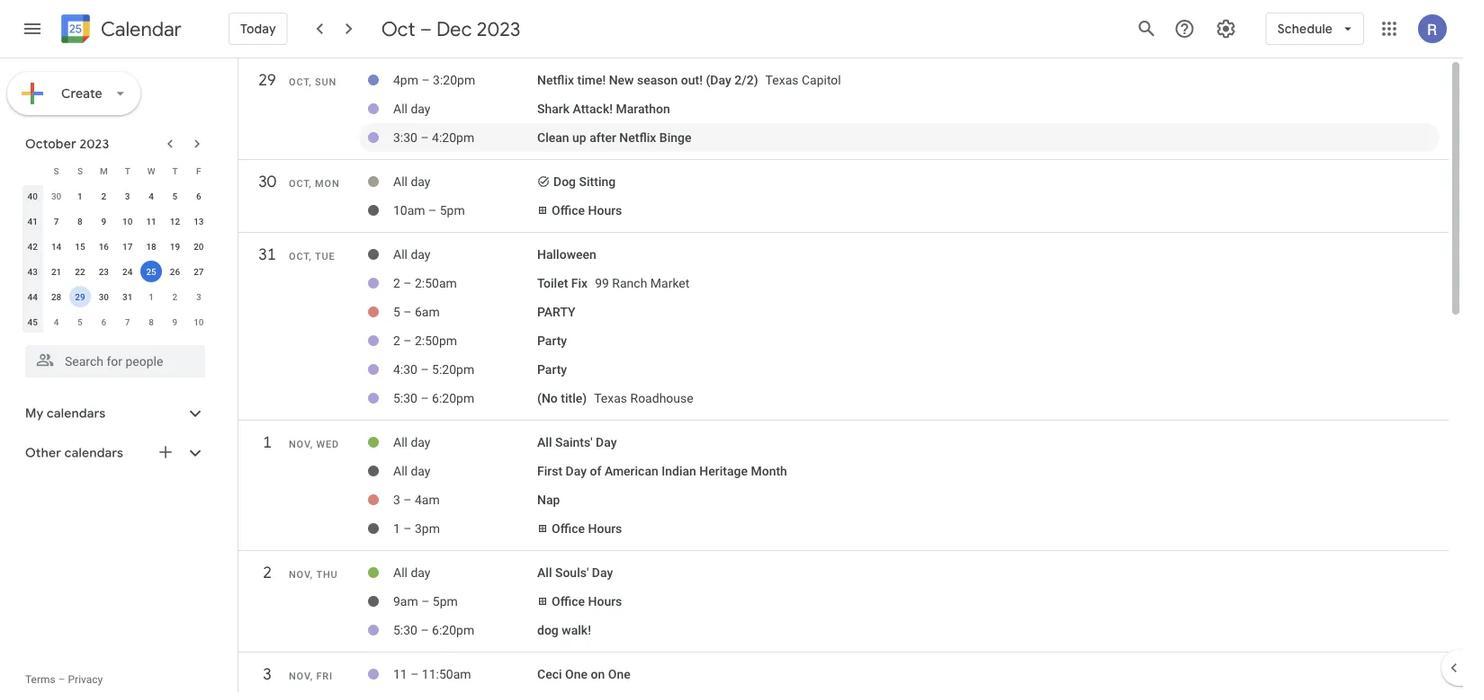 Task type: describe. For each thing, give the bounding box(es) containing it.
4am
[[415, 493, 440, 508]]

grid containing 29
[[239, 59, 1449, 694]]

row containing 3:30 – 4:20pm
[[239, 123, 1449, 152]]

29 row
[[239, 64, 1449, 105]]

30 row group
[[239, 166, 1449, 233]]

ranch
[[612, 276, 647, 291]]

11 for 11
[[146, 216, 156, 227]]

november 8 element
[[140, 311, 162, 333]]

24
[[122, 266, 133, 277]]

11 – 11:50am cell
[[393, 661, 537, 689]]

day for 1
[[411, 435, 431, 450]]

3 row
[[239, 659, 1449, 694]]

after
[[590, 130, 616, 145]]

dec
[[437, 16, 472, 41]]

october
[[25, 136, 76, 152]]

23 element
[[93, 261, 115, 283]]

Search for people text field
[[36, 346, 194, 378]]

22 element
[[69, 261, 91, 283]]

roadhouse
[[631, 391, 694, 406]]

– down '4:30 – 5:20pm' on the left bottom of the page
[[421, 391, 429, 406]]

5pm for 2
[[433, 595, 458, 610]]

2 s from the left
[[77, 166, 83, 176]]

2 office hours button from the top
[[552, 522, 622, 537]]

wed
[[316, 439, 339, 450]]

6am
[[415, 305, 440, 320]]

2 one from the left
[[608, 668, 631, 682]]

row containing s
[[21, 158, 211, 184]]

15 element
[[69, 236, 91, 257]]

1 link
[[251, 427, 284, 459]]

1 t from the left
[[125, 166, 130, 176]]

10 for 10 element
[[122, 216, 133, 227]]

5 – 6am cell
[[393, 298, 537, 327]]

21 element
[[46, 261, 67, 283]]

45
[[27, 317, 38, 328]]

2 row group
[[239, 557, 1449, 653]]

27 element
[[188, 261, 210, 283]]

ceci one on one button
[[537, 668, 631, 682]]

24 element
[[117, 261, 138, 283]]

title)
[[561, 391, 587, 406]]

27
[[194, 266, 204, 277]]

3 link
[[251, 659, 284, 691]]

– for the 3:30 – 4:20pm 'cell'
[[421, 130, 429, 145]]

dog sitting button
[[554, 174, 616, 189]]

21
[[51, 266, 61, 277]]

oct , mon
[[289, 178, 340, 189]]

31 row
[[239, 239, 1449, 280]]

all for 29 row group
[[393, 101, 408, 116]]

terms – privacy
[[25, 674, 103, 687]]

november 1 element
[[140, 286, 162, 308]]

3pm
[[415, 522, 440, 537]]

first day of american indian heritage month
[[537, 464, 787, 479]]

toilet
[[537, 276, 568, 291]]

first
[[537, 464, 563, 479]]

99
[[595, 276, 609, 291]]

november 9 element
[[164, 311, 186, 333]]

2/2)
[[735, 73, 758, 88]]

party button for 4:30 – 5:20pm
[[537, 363, 567, 377]]

oct for oct , sun
[[289, 77, 309, 88]]

privacy
[[68, 674, 103, 687]]

row containing 45
[[21, 310, 211, 335]]

19 element
[[164, 236, 186, 257]]

october 2023
[[25, 136, 109, 152]]

12 element
[[164, 211, 186, 232]]

november 3 element
[[188, 286, 210, 308]]

toilet fix button
[[537, 276, 588, 291]]

4:30 – 5:20pm cell
[[393, 356, 537, 384]]

2 link
[[251, 557, 284, 590]]

w
[[147, 166, 155, 176]]

sun
[[315, 77, 337, 88]]

office inside 1 'row group'
[[552, 522, 585, 537]]

4pm
[[393, 73, 419, 88]]

row containing 42
[[21, 234, 211, 259]]

schedule button
[[1266, 7, 1365, 50]]

dog
[[554, 174, 576, 189]]

fri
[[316, 671, 333, 683]]

calendar element
[[58, 11, 182, 50]]

10 element
[[117, 211, 138, 232]]

5 – 6am
[[393, 305, 440, 320]]

0 vertical spatial 4
[[149, 191, 154, 202]]

5pm for 30
[[440, 203, 465, 218]]

f
[[196, 166, 201, 176]]

row group inside october 2023 grid
[[21, 184, 211, 335]]

all for 1 'row group'
[[393, 464, 408, 479]]

office hours cell for 30
[[537, 196, 1440, 225]]

nov for 1
[[289, 439, 310, 450]]

all saints' day button
[[537, 435, 617, 450]]

, for 2
[[310, 570, 313, 581]]

5 for november 5 element
[[77, 317, 83, 328]]

31 element
[[117, 286, 138, 308]]

0 horizontal spatial 4
[[54, 317, 59, 328]]

1 one from the left
[[565, 668, 588, 682]]

netflix inside row
[[620, 130, 656, 145]]

calendar heading
[[97, 17, 182, 42]]

dog walk! button
[[537, 624, 591, 638]]

office hours cell for 2
[[537, 588, 1440, 617]]

calendars for other calendars
[[64, 446, 123, 462]]

all for dog sitting cell at the top of the page
[[393, 174, 408, 189]]

42
[[27, 241, 38, 252]]

all day for 2
[[393, 566, 431, 581]]

party for 4:30 – 5:20pm
[[537, 363, 567, 377]]

30 link
[[251, 166, 284, 198]]

26 element
[[164, 261, 186, 283]]

25 cell
[[139, 259, 163, 284]]

2 for 2 – 2:50pm
[[393, 334, 400, 349]]

5:30 inside 31 row group
[[393, 391, 418, 406]]

ceci one on one
[[537, 668, 631, 682]]

30 element
[[93, 286, 115, 308]]

15
[[75, 241, 85, 252]]

22
[[75, 266, 85, 277]]

all day inside 29 row group
[[393, 101, 431, 116]]

privacy link
[[68, 674, 103, 687]]

binge
[[660, 130, 692, 145]]

day inside 29 row group
[[411, 101, 431, 116]]

day for 31
[[411, 247, 431, 262]]

november 5 element
[[69, 311, 91, 333]]

walk!
[[562, 624, 591, 638]]

day for 2
[[411, 566, 431, 581]]

october 2023 grid
[[17, 158, 211, 335]]

month
[[751, 464, 787, 479]]

texas inside 31 row group
[[594, 391, 627, 406]]

1 row group
[[239, 427, 1449, 552]]

calendar
[[101, 17, 182, 42]]

new
[[609, 73, 634, 88]]

office hours button for 2
[[552, 595, 622, 610]]

2 down the 'm'
[[101, 191, 106, 202]]

1 for november 1 element
[[149, 292, 154, 302]]

5:20pm
[[432, 363, 475, 377]]

3:20pm
[[433, 73, 475, 88]]

10am – 5pm cell
[[393, 196, 537, 225]]

1 – 3pm
[[393, 522, 440, 537]]

november 4 element
[[46, 311, 67, 333]]

fix
[[571, 276, 588, 291]]

30 for 30 element
[[99, 292, 109, 302]]

, for 3
[[310, 671, 313, 683]]

41
[[27, 216, 38, 227]]

office hours button for 30
[[552, 203, 622, 218]]

1 right september 30 element
[[77, 191, 83, 202]]

5 day from the top
[[411, 464, 431, 479]]

– down 9am – 5pm
[[421, 624, 429, 638]]

3:30
[[393, 130, 418, 145]]

0 horizontal spatial 9
[[101, 216, 106, 227]]

31 row group
[[239, 239, 1449, 421]]

party
[[537, 305, 576, 320]]

hours for 2
[[588, 595, 622, 610]]

netflix time! new season out! (day 2/2) button
[[537, 73, 758, 88]]

dog walk!
[[537, 624, 591, 638]]

out!
[[681, 73, 703, 88]]

30 row
[[239, 166, 1449, 207]]

all for 2 row
[[393, 566, 408, 581]]

(no title) texas roadhouse
[[537, 391, 694, 406]]

shark attack! marathon button
[[537, 101, 670, 116]]

ceci
[[537, 668, 562, 682]]

all day cell for 30
[[393, 167, 537, 196]]

10am – 5pm
[[393, 203, 465, 218]]

6 inside november 6 element
[[101, 317, 106, 328]]

all souls' day
[[537, 566, 613, 581]]

1 horizontal spatial 6
[[196, 191, 201, 202]]

row containing 44
[[21, 284, 211, 310]]

1 horizontal spatial 5
[[172, 191, 178, 202]]

day for 1
[[596, 435, 617, 450]]

oct for oct , mon
[[289, 178, 309, 189]]

10am
[[393, 203, 425, 218]]

of
[[590, 464, 602, 479]]



Task type: locate. For each thing, give the bounding box(es) containing it.
0 vertical spatial texas
[[766, 73, 799, 88]]

, inside "3" row
[[310, 671, 313, 683]]

day inside 2 row
[[592, 566, 613, 581]]

1 s from the left
[[54, 166, 59, 176]]

nov inside 2 row
[[289, 570, 310, 581]]

settings menu image
[[1216, 18, 1237, 40]]

– for 2 – 2:50am cell
[[404, 276, 412, 291]]

oct for oct – dec 2023
[[381, 16, 415, 41]]

1 nov from the top
[[289, 439, 310, 450]]

nov left 'thu'
[[289, 570, 310, 581]]

all for 31 row on the top
[[393, 247, 408, 262]]

office hours inside 2 row group
[[552, 595, 622, 610]]

4pm – 3:20pm cell
[[393, 66, 537, 95]]

1 horizontal spatial 31
[[258, 244, 275, 265]]

– for 1 – 3pm cell
[[404, 522, 412, 537]]

1 vertical spatial office
[[552, 522, 585, 537]]

31 right 30 element
[[122, 292, 133, 302]]

halloween
[[537, 247, 597, 262]]

2 office hours from the top
[[552, 522, 622, 537]]

2 cell from the top
[[537, 269, 1440, 298]]

1 vertical spatial 6
[[101, 317, 106, 328]]

netflix up shark
[[537, 73, 574, 88]]

nov
[[289, 439, 310, 450], [289, 570, 310, 581], [289, 671, 310, 683]]

nov inside "3" row
[[289, 671, 310, 683]]

oct inside 31 row
[[289, 251, 309, 262]]

1 horizontal spatial 7
[[125, 317, 130, 328]]

9 left 10 element
[[101, 216, 106, 227]]

2 inside cell
[[393, 334, 400, 349]]

all day cell inside 2 row
[[393, 559, 537, 588]]

11 for 11 – 11:50am
[[393, 668, 407, 682]]

1 left 3pm on the bottom of the page
[[393, 522, 400, 537]]

t right w
[[172, 166, 178, 176]]

– for 2 – 2:50pm cell
[[404, 334, 412, 349]]

5 all day from the top
[[393, 464, 431, 479]]

5:30 inside 2 row group
[[393, 624, 418, 638]]

2 office hours cell from the top
[[537, 515, 1440, 544]]

5:30 down 4:30
[[393, 391, 418, 406]]

oct left sun
[[289, 77, 309, 88]]

4:20pm
[[432, 130, 475, 145]]

0 vertical spatial 29
[[258, 70, 275, 90]]

calendars for my calendars
[[47, 406, 106, 422]]

1 party from the top
[[537, 334, 567, 349]]

5:30 – 6:20pm for 5:30 – 6:20pm 'cell' within the 31 row group
[[393, 391, 475, 406]]

t right the 'm'
[[125, 166, 130, 176]]

, left fri at the left bottom of the page
[[310, 671, 313, 683]]

9 left november 10 element
[[172, 317, 178, 328]]

29 element
[[69, 286, 91, 308]]

, left wed
[[310, 439, 313, 450]]

29 right 28 element
[[75, 292, 85, 302]]

5 up 12 element
[[172, 191, 178, 202]]

, inside 1 row
[[310, 439, 313, 450]]

1 vertical spatial hours
[[588, 522, 622, 537]]

1 horizontal spatial 4
[[149, 191, 154, 202]]

0 vertical spatial 5:30 – 6:20pm
[[393, 391, 475, 406]]

cell for 2 – 2:50am
[[537, 269, 1440, 298]]

2 party from the top
[[537, 363, 567, 377]]

0 vertical spatial 9
[[101, 216, 106, 227]]

add other calendars image
[[157, 444, 175, 462]]

3 for 3 link
[[262, 665, 271, 685]]

20
[[194, 241, 204, 252]]

11 element
[[140, 211, 162, 232]]

all day cell up 3 – 4am cell
[[393, 428, 537, 457]]

day for 30
[[411, 174, 431, 189]]

31 inside 31 element
[[122, 292, 133, 302]]

2 – 2:50pm
[[393, 334, 457, 349]]

0 vertical spatial 11
[[146, 216, 156, 227]]

party button for 2 – 2:50pm
[[537, 334, 567, 349]]

2 5:30 – 6:20pm from the top
[[393, 624, 475, 638]]

cell
[[537, 66, 1440, 95], [537, 269, 1440, 298], [537, 384, 1440, 413]]

20 element
[[188, 236, 210, 257]]

1 vertical spatial 7
[[125, 317, 130, 328]]

0 vertical spatial nov
[[289, 439, 310, 450]]

11 left 11:50am
[[393, 668, 407, 682]]

31 link
[[251, 239, 284, 271]]

30 inside row group
[[258, 171, 275, 192]]

2 vertical spatial cell
[[537, 384, 1440, 413]]

6 down f
[[196, 191, 201, 202]]

– for 11 – 11:50am cell
[[411, 668, 419, 682]]

2 5:30 – 6:20pm cell from the top
[[393, 617, 537, 645]]

1 hours from the top
[[588, 203, 622, 218]]

5pm right 9am
[[433, 595, 458, 610]]

clean up after netflix binge
[[537, 130, 692, 145]]

2 vertical spatial office hours cell
[[537, 588, 1440, 617]]

2023 up the 'm'
[[80, 136, 109, 152]]

office hours
[[552, 203, 622, 218], [552, 522, 622, 537], [552, 595, 622, 610]]

3 left nov , fri
[[262, 665, 271, 685]]

4
[[149, 191, 154, 202], [54, 317, 59, 328]]

hours inside 30 row group
[[588, 203, 622, 218]]

hours down sitting
[[588, 203, 622, 218]]

market
[[651, 276, 690, 291]]

office hours inside 1 'row group'
[[552, 522, 622, 537]]

1 vertical spatial 5:30 – 6:20pm cell
[[393, 617, 537, 645]]

3 – 4am cell
[[393, 486, 537, 515]]

nap button
[[537, 493, 560, 508]]

1 day from the top
[[411, 101, 431, 116]]

7 right november 6 element
[[125, 317, 130, 328]]

all day cell up 4am at the left
[[393, 457, 537, 486]]

1 vertical spatial netflix
[[620, 130, 656, 145]]

1 horizontal spatial 10
[[194, 317, 204, 328]]

1 vertical spatial party button
[[537, 363, 567, 377]]

1 vertical spatial 11
[[393, 668, 407, 682]]

office hours up walk!
[[552, 595, 622, 610]]

netflix down marathon
[[620, 130, 656, 145]]

all day cell for 2
[[393, 559, 537, 588]]

1 horizontal spatial netflix
[[620, 130, 656, 145]]

0 vertical spatial 6
[[196, 191, 201, 202]]

29 left oct , sun
[[258, 70, 275, 90]]

5:30 – 6:20pm cell inside 2 row group
[[393, 617, 537, 645]]

5:30 – 6:20pm cell inside 31 row group
[[393, 384, 537, 413]]

1 – 3pm cell
[[393, 515, 537, 544]]

office inside 2 row group
[[552, 595, 585, 610]]

– for the 4:30 – 5:20pm cell
[[421, 363, 429, 377]]

6 day from the top
[[411, 566, 431, 581]]

– right 4:30
[[421, 363, 429, 377]]

office hours for 2
[[552, 595, 622, 610]]

day inside 1 row
[[411, 435, 431, 450]]

1 vertical spatial day
[[566, 464, 587, 479]]

2 t from the left
[[172, 166, 178, 176]]

18 element
[[140, 236, 162, 257]]

30 left oct , mon
[[258, 171, 275, 192]]

– left 6am at the top left of page
[[404, 305, 412, 320]]

3 all day cell from the top
[[393, 240, 537, 269]]

1 vertical spatial 5:30 – 6:20pm
[[393, 624, 475, 638]]

1 horizontal spatial texas
[[766, 73, 799, 88]]

0 horizontal spatial 11
[[146, 216, 156, 227]]

, left mon
[[309, 178, 312, 189]]

oct left mon
[[289, 178, 309, 189]]

0 horizontal spatial texas
[[594, 391, 627, 406]]

halloween button
[[537, 247, 597, 262]]

marathon
[[616, 101, 670, 116]]

party button
[[537, 305, 576, 320]]

1 all day from the top
[[393, 101, 431, 116]]

calendars up other calendars
[[47, 406, 106, 422]]

my calendars
[[25, 406, 106, 422]]

1 6:20pm from the top
[[432, 391, 475, 406]]

oct inside the 29 row
[[289, 77, 309, 88]]

row containing 41
[[21, 209, 211, 234]]

terms
[[25, 674, 56, 687]]

september 30 element
[[46, 185, 67, 207]]

nov left wed
[[289, 439, 310, 450]]

create
[[61, 86, 102, 102]]

26
[[170, 266, 180, 277]]

4 day from the top
[[411, 435, 431, 450]]

all day for 1
[[393, 435, 431, 450]]

8 up 15 element
[[77, 216, 83, 227]]

0 horizontal spatial 7
[[54, 216, 59, 227]]

23
[[99, 266, 109, 277]]

0 vertical spatial 5:30 – 6:20pm cell
[[393, 384, 537, 413]]

1 vertical spatial 9
[[172, 317, 178, 328]]

4 all day cell from the top
[[393, 428, 537, 457]]

thu
[[316, 570, 338, 581]]

2 for 2 – 2:50am
[[393, 276, 400, 291]]

13 element
[[188, 211, 210, 232]]

clean
[[537, 130, 569, 145]]

1 for 1 – 3pm
[[393, 522, 400, 537]]

– right 9am
[[421, 595, 430, 610]]

texas right title)
[[594, 391, 627, 406]]

0 vertical spatial calendars
[[47, 406, 106, 422]]

0 horizontal spatial s
[[54, 166, 59, 176]]

, inside 30 row
[[309, 178, 312, 189]]

row containing 43
[[21, 259, 211, 284]]

2 for 2 'link'
[[262, 563, 271, 584]]

2 vertical spatial hours
[[588, 595, 622, 610]]

capitol
[[802, 73, 841, 88]]

hours inside 1 'row group'
[[588, 522, 622, 537]]

on
[[591, 668, 605, 682]]

all saints' day
[[537, 435, 617, 450]]

4:30 – 5:20pm
[[393, 363, 475, 377]]

29 inside 'element'
[[75, 292, 85, 302]]

3:30 – 4:20pm
[[393, 130, 475, 145]]

party button
[[537, 334, 567, 349], [537, 363, 567, 377]]

5:30 – 6:20pm down '4:30 – 5:20pm' on the left bottom of the page
[[393, 391, 475, 406]]

0 vertical spatial 5:30
[[393, 391, 418, 406]]

0 vertical spatial 5pm
[[440, 203, 465, 218]]

8
[[77, 216, 83, 227], [149, 317, 154, 328]]

office
[[552, 203, 585, 218], [552, 522, 585, 537], [552, 595, 585, 610]]

5:30 – 6:20pm inside 2 row group
[[393, 624, 475, 638]]

shark attack! marathon
[[537, 101, 670, 116]]

1 vertical spatial 5pm
[[433, 595, 458, 610]]

2 – 2:50am cell
[[393, 269, 537, 298]]

5:30 – 6:20pm down 9am – 5pm
[[393, 624, 475, 638]]

3 cell from the top
[[537, 384, 1440, 413]]

25, today element
[[140, 261, 162, 283]]

office down souls'
[[552, 595, 585, 610]]

– for 5 – 6am cell on the top left
[[404, 305, 412, 320]]

november 10 element
[[188, 311, 210, 333]]

hours
[[588, 203, 622, 218], [588, 522, 622, 537], [588, 595, 622, 610]]

10 for november 10 element
[[194, 317, 204, 328]]

m
[[100, 166, 108, 176]]

cell containing (no title)
[[537, 384, 1440, 413]]

2 nov from the top
[[289, 570, 310, 581]]

hours up walk!
[[588, 595, 622, 610]]

one right on
[[608, 668, 631, 682]]

1 office hours button from the top
[[552, 203, 622, 218]]

row group containing 40
[[21, 184, 211, 335]]

1 vertical spatial 31
[[122, 292, 133, 302]]

other calendars button
[[4, 439, 223, 468]]

2 5:30 from the top
[[393, 624, 418, 638]]

17
[[122, 241, 133, 252]]

– left 11:50am
[[411, 668, 419, 682]]

2 party button from the top
[[537, 363, 567, 377]]

0 vertical spatial 31
[[258, 244, 275, 265]]

9am – 5pm cell
[[393, 588, 537, 617]]

, left 'thu'
[[310, 570, 313, 581]]

all day cell down 3:20pm
[[393, 95, 537, 123]]

29 for 29 link
[[258, 70, 275, 90]]

all day for 30
[[393, 174, 431, 189]]

6:20pm inside 2 row group
[[432, 624, 475, 638]]

nov for 3
[[289, 671, 310, 683]]

1 left november 2 element
[[149, 292, 154, 302]]

10
[[122, 216, 133, 227], [194, 317, 204, 328]]

1 vertical spatial 5:30
[[393, 624, 418, 638]]

1 vertical spatial 8
[[149, 317, 154, 328]]

3 left 4am at the left
[[393, 493, 400, 508]]

0 vertical spatial 10
[[122, 216, 133, 227]]

1 horizontal spatial one
[[608, 668, 631, 682]]

2 all day from the top
[[393, 174, 431, 189]]

all day cell for 1
[[393, 428, 537, 457]]

– right 4pm
[[422, 73, 430, 88]]

all day cell down the 3:30 – 4:20pm 'cell'
[[393, 167, 537, 196]]

all day for 31
[[393, 247, 431, 262]]

0 vertical spatial 7
[[54, 216, 59, 227]]

office hours for 30
[[552, 203, 622, 218]]

1 horizontal spatial 9
[[172, 317, 178, 328]]

3 inside cell
[[393, 493, 400, 508]]

office hours cell
[[537, 196, 1440, 225], [537, 515, 1440, 544], [537, 588, 1440, 617]]

texas right 2/2)
[[766, 73, 799, 88]]

office hours button down dog sitting
[[552, 203, 622, 218]]

5:30 – 6:20pm cell down the 5:20pm
[[393, 384, 537, 413]]

2 left nov , thu at the bottom left of page
[[262, 563, 271, 584]]

None search field
[[0, 338, 223, 378]]

day left of
[[566, 464, 587, 479]]

1
[[77, 191, 83, 202], [149, 292, 154, 302], [262, 432, 271, 453], [393, 522, 400, 537]]

3 hours from the top
[[588, 595, 622, 610]]

tue
[[315, 251, 335, 262]]

calendars down my calendars dropdown button
[[64, 446, 123, 462]]

2 6:20pm from the top
[[432, 624, 475, 638]]

office hours button up all souls' day button
[[552, 522, 622, 537]]

– for 3 – 4am cell
[[404, 493, 412, 508]]

indian
[[662, 464, 697, 479]]

all day cell inside 31 row
[[393, 240, 537, 269]]

one left on
[[565, 668, 588, 682]]

1 horizontal spatial 8
[[149, 317, 154, 328]]

all day inside 2 row
[[393, 566, 431, 581]]

5:30
[[393, 391, 418, 406], [393, 624, 418, 638]]

day inside 2 row
[[411, 566, 431, 581]]

5pm inside 30 row group
[[440, 203, 465, 218]]

1 horizontal spatial 11
[[393, 668, 407, 682]]

0 horizontal spatial netflix
[[537, 73, 574, 88]]

2 vertical spatial office hours
[[552, 595, 622, 610]]

1 party button from the top
[[537, 334, 567, 349]]

first day of american indian heritage month button
[[537, 464, 787, 479]]

oct , sun
[[289, 77, 337, 88]]

party for 2 – 2:50pm
[[537, 334, 567, 349]]

1 vertical spatial cell
[[537, 269, 1440, 298]]

create button
[[7, 72, 140, 115]]

1 for 1 link
[[262, 432, 271, 453]]

0 horizontal spatial 10
[[122, 216, 133, 227]]

november 7 element
[[117, 311, 138, 333]]

1 horizontal spatial t
[[172, 166, 178, 176]]

2 hours from the top
[[588, 522, 622, 537]]

1 vertical spatial nov
[[289, 570, 310, 581]]

5:30 – 6:20pm inside 31 row group
[[393, 391, 475, 406]]

day inside 30 row
[[411, 174, 431, 189]]

0 horizontal spatial 31
[[122, 292, 133, 302]]

hours inside 2 row group
[[588, 595, 622, 610]]

1 vertical spatial office hours
[[552, 522, 622, 537]]

0 horizontal spatial 2023
[[80, 136, 109, 152]]

14
[[51, 241, 61, 252]]

4 all day from the top
[[393, 435, 431, 450]]

6 right november 5 element
[[101, 317, 106, 328]]

dog sitting cell
[[537, 167, 1440, 196]]

31 for 31 element
[[122, 292, 133, 302]]

netflix inside cell
[[537, 73, 574, 88]]

25
[[146, 266, 156, 277]]

office down nap button
[[552, 522, 585, 537]]

dog sitting
[[554, 174, 616, 189]]

day inside 31 row
[[411, 247, 431, 262]]

row containing 40
[[21, 184, 211, 209]]

main drawer image
[[22, 18, 43, 40]]

3 for 3 – 4am
[[393, 493, 400, 508]]

(no
[[537, 391, 558, 406]]

5 right november 4 element at the left
[[77, 317, 83, 328]]

1 office hours cell from the top
[[537, 196, 1440, 225]]

0 vertical spatial party
[[537, 334, 567, 349]]

office hours up all souls' day button
[[552, 522, 622, 537]]

all day cell
[[393, 95, 537, 123], [393, 167, 537, 196], [393, 240, 537, 269], [393, 428, 537, 457], [393, 457, 537, 486], [393, 559, 537, 588]]

texas
[[766, 73, 799, 88], [594, 391, 627, 406]]

2 office from the top
[[552, 522, 585, 537]]

november 2 element
[[164, 286, 186, 308]]

oct for oct , tue
[[289, 251, 309, 262]]

oct left tue
[[289, 251, 309, 262]]

sitting
[[579, 174, 616, 189]]

, for 1
[[310, 439, 313, 450]]

1 inside cell
[[393, 522, 400, 537]]

3 office hours cell from the top
[[537, 588, 1440, 617]]

all day cell for 31
[[393, 240, 537, 269]]

oct up 4pm
[[381, 16, 415, 41]]

all inside 30 row
[[393, 174, 408, 189]]

9am – 5pm
[[393, 595, 458, 610]]

5 inside 5 – 6am cell
[[393, 305, 400, 320]]

18
[[146, 241, 156, 252]]

2 vertical spatial office hours button
[[552, 595, 622, 610]]

31 for 31 link
[[258, 244, 275, 265]]

9am
[[393, 595, 418, 610]]

day
[[411, 101, 431, 116], [411, 174, 431, 189], [411, 247, 431, 262], [411, 435, 431, 450], [411, 464, 431, 479], [411, 566, 431, 581]]

1 vertical spatial calendars
[[64, 446, 123, 462]]

, for 29
[[309, 77, 312, 88]]

5 for 5 – 6am
[[393, 305, 400, 320]]

party button down party button
[[537, 334, 567, 349]]

4 up 11 "element" at the left of page
[[149, 191, 154, 202]]

2 day from the top
[[411, 174, 431, 189]]

2 all day cell from the top
[[393, 167, 537, 196]]

30 for september 30 element
[[51, 191, 61, 202]]

souls'
[[555, 566, 589, 581]]

0 horizontal spatial 8
[[77, 216, 83, 227]]

all inside 29 row group
[[393, 101, 408, 116]]

, for 31
[[309, 251, 312, 262]]

0 vertical spatial netflix
[[537, 73, 574, 88]]

– inside the 29 row
[[422, 73, 430, 88]]

2 inside 'link'
[[262, 563, 271, 584]]

0 horizontal spatial 30
[[51, 191, 61, 202]]

all souls' day button
[[537, 566, 613, 581]]

– left 4am at the left
[[404, 493, 412, 508]]

1 cell from the top
[[537, 66, 1440, 95]]

party button up '(no'
[[537, 363, 567, 377]]

29 row group
[[239, 64, 1449, 160]]

19
[[170, 241, 180, 252]]

6 all day from the top
[[393, 566, 431, 581]]

12
[[170, 216, 180, 227]]

cell for 5:30 – 6:20pm
[[537, 384, 1440, 413]]

all day
[[393, 101, 431, 116], [393, 174, 431, 189], [393, 247, 431, 262], [393, 435, 431, 450], [393, 464, 431, 479], [393, 566, 431, 581]]

, inside the 29 row
[[309, 77, 312, 88]]

0 horizontal spatial 6
[[101, 317, 106, 328]]

6:20pm down the 5:20pm
[[432, 391, 475, 406]]

s up september 30 element
[[54, 166, 59, 176]]

1 5:30 – 6:20pm cell from the top
[[393, 384, 537, 413]]

cell for 4pm – 3:20pm
[[537, 66, 1440, 95]]

11 – 11:50am
[[393, 668, 471, 682]]

– right 3:30
[[421, 130, 429, 145]]

mon
[[315, 178, 340, 189]]

row
[[239, 123, 1449, 152], [21, 158, 211, 184], [21, 184, 211, 209], [21, 209, 211, 234], [21, 234, 211, 259], [21, 259, 211, 284], [21, 284, 211, 310], [21, 310, 211, 335]]

6:20pm inside 31 row group
[[432, 391, 475, 406]]

3 office from the top
[[552, 595, 585, 610]]

– right terms link
[[58, 674, 65, 687]]

– inside 30 row group
[[428, 203, 437, 218]]

2 inside cell
[[393, 276, 400, 291]]

2 for november 2 element
[[172, 292, 178, 302]]

29 link
[[251, 64, 284, 96]]

43
[[27, 266, 38, 277]]

1 horizontal spatial 30
[[99, 292, 109, 302]]

1 office from the top
[[552, 203, 585, 218]]

day for 2
[[592, 566, 613, 581]]

4 left november 5 element
[[54, 317, 59, 328]]

3 office hours from the top
[[552, 595, 622, 610]]

oct , tue
[[289, 251, 335, 262]]

30 for 30 link
[[258, 171, 275, 192]]

17 element
[[117, 236, 138, 257]]

40
[[27, 191, 38, 202]]

– left 3pm on the bottom of the page
[[404, 522, 412, 537]]

1 vertical spatial 6:20pm
[[432, 624, 475, 638]]

7 right 41
[[54, 216, 59, 227]]

0 vertical spatial day
[[596, 435, 617, 450]]

0 vertical spatial office hours
[[552, 203, 622, 218]]

all day inside 31 row
[[393, 247, 431, 262]]

13
[[194, 216, 204, 227]]

– right 10am
[[428, 203, 437, 218]]

– inside "3" row
[[411, 668, 419, 682]]

2 – 2:50am
[[393, 276, 457, 291]]

grid
[[239, 59, 1449, 694]]

1 horizontal spatial 2023
[[477, 16, 521, 41]]

11
[[146, 216, 156, 227], [393, 668, 407, 682]]

office hours button up walk!
[[552, 595, 622, 610]]

1 5:30 – 6:20pm from the top
[[393, 391, 475, 406]]

29 for 29 'element'
[[75, 292, 85, 302]]

0 horizontal spatial one
[[565, 668, 588, 682]]

office hours inside 30 row group
[[552, 203, 622, 218]]

2 vertical spatial office
[[552, 595, 585, 610]]

2 up 5 – 6am
[[393, 276, 400, 291]]

3 all day from the top
[[393, 247, 431, 262]]

3 right november 2 element
[[196, 292, 201, 302]]

all for 1 row
[[393, 435, 408, 450]]

1 left nov , wed
[[262, 432, 271, 453]]

row group
[[21, 184, 211, 335]]

5:30 – 6:20pm cell
[[393, 384, 537, 413], [393, 617, 537, 645]]

office hours down dog sitting
[[552, 203, 622, 218]]

cell containing netflix time! new season out! (day 2/2)
[[537, 66, 1440, 95]]

2 row
[[239, 557, 1449, 599]]

5pm right 10am
[[440, 203, 465, 218]]

0 vertical spatial 2023
[[477, 16, 521, 41]]

9
[[101, 216, 106, 227], [172, 317, 178, 328]]

5pm inside 2 row group
[[433, 595, 458, 610]]

1 vertical spatial office hours cell
[[537, 515, 1440, 544]]

nov for 2
[[289, 570, 310, 581]]

netflix time! new season out! (day 2/2) texas capitol
[[537, 73, 841, 88]]

season
[[637, 73, 678, 88]]

– for 10am – 5pm cell
[[428, 203, 437, 218]]

nov inside 1 row
[[289, 439, 310, 450]]

1 vertical spatial office hours button
[[552, 522, 622, 537]]

2 – 2:50pm cell
[[393, 327, 537, 356]]

my
[[25, 406, 44, 422]]

44
[[27, 292, 38, 302]]

– for 9am – 5pm cell
[[421, 595, 430, 610]]

5 left 6am at the top left of page
[[393, 305, 400, 320]]

time!
[[577, 73, 606, 88]]

29 inside row group
[[258, 70, 275, 90]]

all day inside 30 row
[[393, 174, 431, 189]]

0 horizontal spatial t
[[125, 166, 130, 176]]

3 nov from the top
[[289, 671, 310, 683]]

1 vertical spatial 4
[[54, 317, 59, 328]]

1 row
[[239, 427, 1449, 468]]

3:30 – 4:20pm cell
[[393, 123, 537, 152]]

all day cell down 1 – 3pm cell
[[393, 559, 537, 588]]

, inside 2 row
[[310, 570, 313, 581]]

0 vertical spatial office hours button
[[552, 203, 622, 218]]

2 vertical spatial day
[[592, 566, 613, 581]]

terms link
[[25, 674, 56, 687]]

11 inside cell
[[393, 668, 407, 682]]

5 inside november 5 element
[[77, 317, 83, 328]]

31 left "oct , tue"
[[258, 244, 275, 265]]

2:50am
[[415, 276, 457, 291]]

1 vertical spatial texas
[[594, 391, 627, 406]]

2 horizontal spatial 5
[[393, 305, 400, 320]]

texas inside the 29 row
[[766, 73, 799, 88]]

1 5:30 from the top
[[393, 391, 418, 406]]

nov left fri at the left bottom of the page
[[289, 671, 310, 683]]

day right souls'
[[592, 566, 613, 581]]

10 right the november 9 element
[[194, 317, 204, 328]]

party down party button
[[537, 334, 567, 349]]

4pm – 3:20pm
[[393, 73, 475, 88]]

5:30 – 6:20pm for 5:30 – 6:20pm 'cell' in 2 row group
[[393, 624, 475, 638]]

– inside 'cell'
[[421, 130, 429, 145]]

0 vertical spatial 8
[[77, 216, 83, 227]]

, left tue
[[309, 251, 312, 262]]

office for 30
[[552, 203, 585, 218]]

0 vertical spatial office hours cell
[[537, 196, 1440, 225]]

10 left 11 "element" at the left of page
[[122, 216, 133, 227]]

(no title) button
[[537, 391, 587, 406]]

1 all day cell from the top
[[393, 95, 537, 123]]

– inside cell
[[404, 276, 412, 291]]

0 vertical spatial party button
[[537, 334, 567, 349]]

11 inside "element"
[[146, 216, 156, 227]]

28 element
[[46, 286, 67, 308]]

1 office hours from the top
[[552, 203, 622, 218]]

1 horizontal spatial s
[[77, 166, 83, 176]]

today button
[[229, 7, 288, 50]]

1 vertical spatial 29
[[75, 292, 85, 302]]

1 horizontal spatial 29
[[258, 70, 275, 90]]

shark
[[537, 101, 570, 116]]

– for "4pm – 3:20pm" cell
[[422, 73, 430, 88]]

5:30 – 6:20pm cell up 11 – 11:50am cell
[[393, 617, 537, 645]]

3 for november 3 element
[[196, 292, 201, 302]]

– left 2:50pm
[[404, 334, 412, 349]]

office inside 30 row group
[[552, 203, 585, 218]]

2 vertical spatial nov
[[289, 671, 310, 683]]

all day cell inside 1 row
[[393, 428, 537, 457]]

0 vertical spatial 6:20pm
[[432, 391, 475, 406]]

11:50am
[[422, 668, 471, 682]]

3 office hours button from the top
[[552, 595, 622, 610]]

november 6 element
[[93, 311, 115, 333]]

1 vertical spatial 10
[[194, 317, 204, 328]]

oct inside 30 row
[[289, 178, 309, 189]]

, inside 31 row
[[309, 251, 312, 262]]

5 all day cell from the top
[[393, 457, 537, 486]]

nov , fri
[[289, 671, 333, 683]]

– left dec
[[420, 16, 432, 41]]

hours for 30
[[588, 203, 622, 218]]

3 up 10 element
[[125, 191, 130, 202]]

14 element
[[46, 236, 67, 257]]

29 cell
[[68, 284, 92, 310]]

0 horizontal spatial 5
[[77, 317, 83, 328]]

0 vertical spatial office
[[552, 203, 585, 218]]

3 day from the top
[[411, 247, 431, 262]]

6 all day cell from the top
[[393, 559, 537, 588]]

day inside 1 row
[[596, 435, 617, 450]]

all day inside 1 row
[[393, 435, 431, 450]]

cell containing toilet fix
[[537, 269, 1440, 298]]

16 element
[[93, 236, 115, 257]]

31 inside 31 link
[[258, 244, 275, 265]]

nov , thu
[[289, 570, 338, 581]]

0 horizontal spatial 29
[[75, 292, 85, 302]]

2 horizontal spatial 30
[[258, 171, 275, 192]]

2023 right dec
[[477, 16, 521, 41]]

1 vertical spatial 2023
[[80, 136, 109, 152]]

office for 2
[[552, 595, 585, 610]]

hours up all souls' day button
[[588, 522, 622, 537]]

, for 30
[[309, 178, 312, 189]]

0 vertical spatial cell
[[537, 66, 1440, 95]]

30 right 29 'element'
[[99, 292, 109, 302]]

all inside 31 row
[[393, 247, 408, 262]]

0 vertical spatial hours
[[588, 203, 622, 218]]

1 vertical spatial party
[[537, 363, 567, 377]]



Task type: vqa. For each thing, say whether or not it's contained in the screenshot.
right 5 Pm
no



